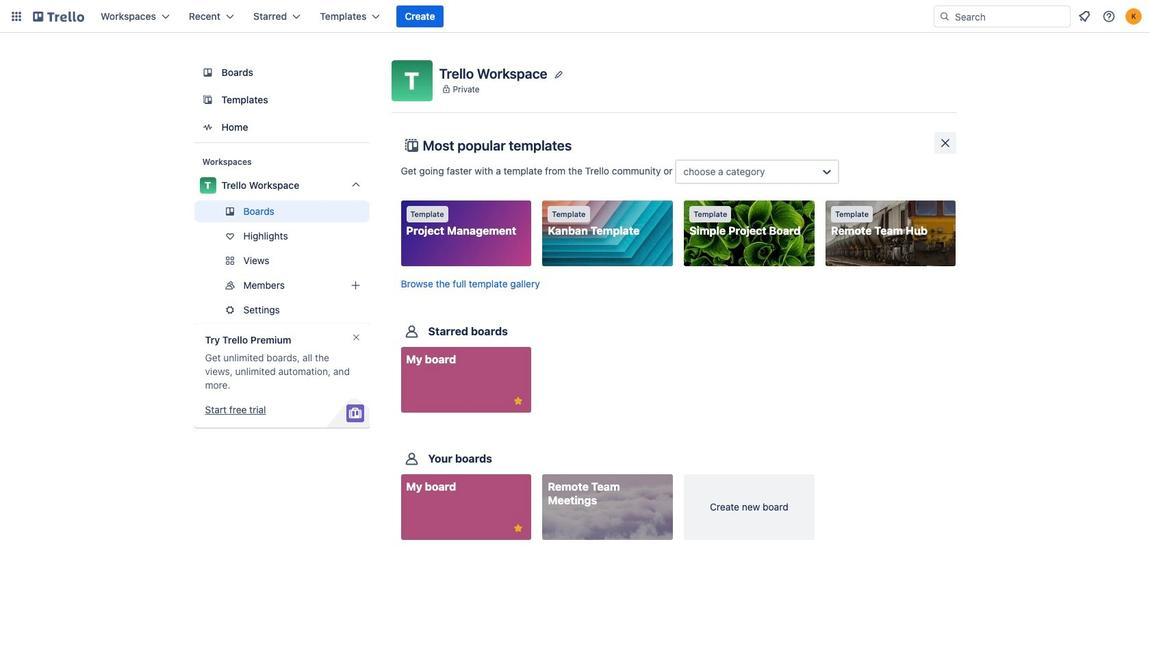 Task type: locate. For each thing, give the bounding box(es) containing it.
switch to… image
[[10, 10, 23, 23]]

search image
[[939, 11, 950, 22]]

0 vertical spatial click to unstar this board. it will be removed from your starred list. image
[[512, 395, 524, 407]]

add image
[[347, 277, 364, 294]]

0 notifications image
[[1076, 8, 1093, 25]]

1 click to unstar this board. it will be removed from your starred list. image from the top
[[512, 395, 524, 407]]

1 vertical spatial click to unstar this board. it will be removed from your starred list. image
[[512, 523, 524, 535]]

click to unstar this board. it will be removed from your starred list. image
[[512, 395, 524, 407], [512, 523, 524, 535]]

board image
[[200, 64, 216, 81]]



Task type: describe. For each thing, give the bounding box(es) containing it.
template board image
[[200, 92, 216, 108]]

2 click to unstar this board. it will be removed from your starred list. image from the top
[[512, 523, 524, 535]]

Search field
[[950, 6, 1070, 27]]

back to home image
[[33, 5, 84, 27]]

home image
[[200, 119, 216, 136]]

open information menu image
[[1102, 10, 1116, 23]]

kendallparks02 (kendallparks02) image
[[1125, 8, 1142, 25]]

primary element
[[0, 0, 1150, 33]]



Task type: vqa. For each thing, say whether or not it's contained in the screenshot.
OPEN INFORMATION MENU Icon
yes



